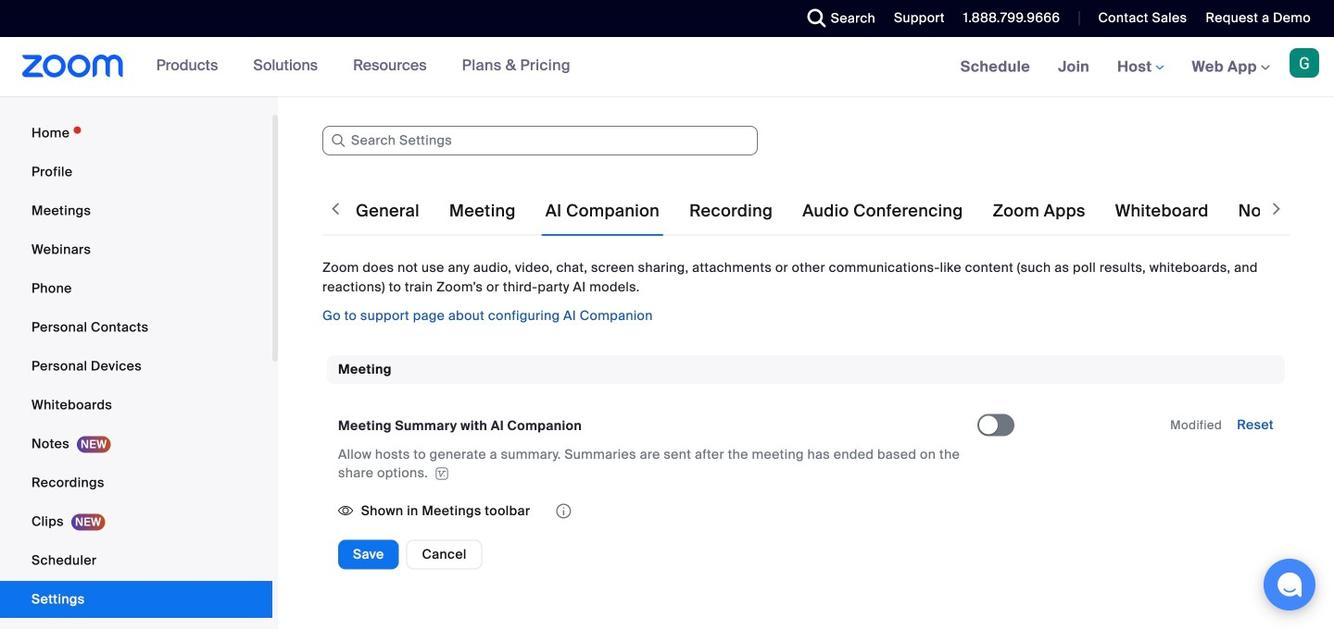 Task type: locate. For each thing, give the bounding box(es) containing it.
open chat image
[[1277, 573, 1303, 598]]

application
[[338, 498, 977, 526]]

meeting element
[[327, 356, 1285, 602]]

application inside meeting element
[[338, 498, 977, 526]]

Search Settings text field
[[322, 126, 758, 156]]

banner
[[0, 37, 1334, 98]]



Task type: describe. For each thing, give the bounding box(es) containing it.
scroll right image
[[1267, 200, 1286, 219]]

learn more about shown in meetings toolbar image
[[554, 505, 573, 518]]

profile picture image
[[1290, 48, 1319, 78]]

scroll left image
[[326, 200, 345, 219]]

product information navigation
[[142, 37, 584, 96]]

meetings navigation
[[947, 37, 1334, 98]]

tabs of my account settings page tab list
[[352, 185, 1334, 237]]

zoom logo image
[[22, 55, 124, 78]]

personal menu menu
[[0, 115, 272, 630]]



